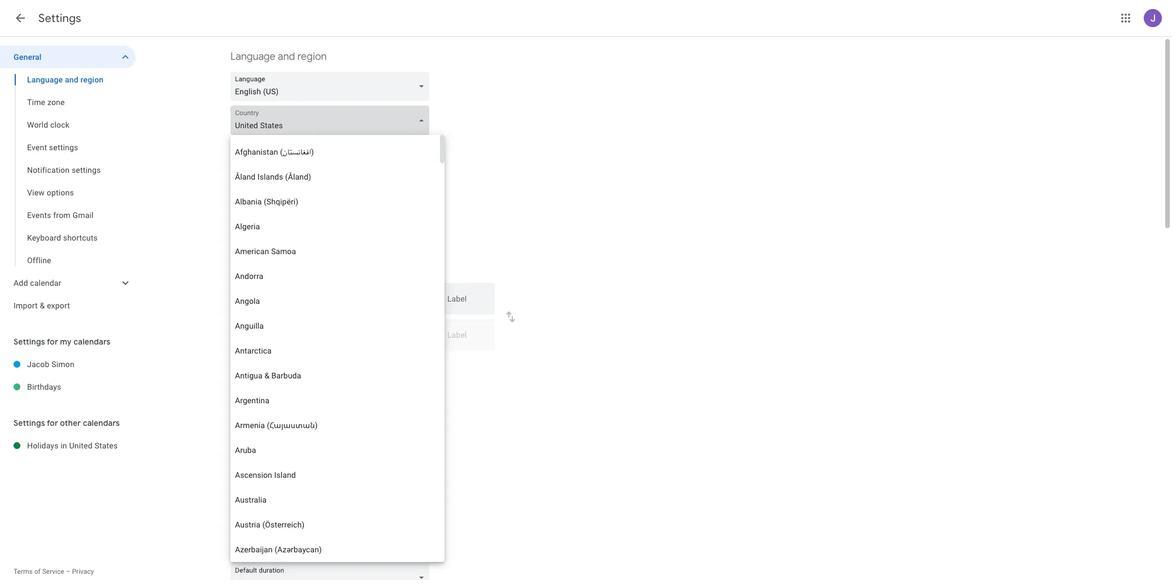 Task type: vqa. For each thing, say whether or not it's contained in the screenshot.
Available room: Hachiya, floor 1. Currently selected. Has capacity for 6 people. 'tree item'
no



Task type: describe. For each thing, give the bounding box(es) containing it.
antarctica option
[[230, 338, 440, 363]]

view options
[[27, 188, 74, 197]]

birthdays link
[[27, 376, 136, 398]]

privacy
[[72, 568, 94, 576]]

jacob
[[27, 360, 49, 369]]

add calendar
[[14, 278, 61, 288]]

tree containing general
[[0, 46, 136, 317]]

holidays
[[27, 441, 59, 450]]

from
[[53, 211, 70, 220]]

american samoa option
[[230, 239, 440, 264]]

aruba option
[[230, 438, 440, 463]]

import
[[14, 301, 38, 310]]

holidays in united states
[[27, 441, 118, 450]]

general tree item
[[0, 46, 136, 68]]

go back image
[[14, 11, 27, 25]]

settings for settings
[[38, 11, 81, 25]]

service
[[42, 568, 64, 576]]

terms of service – privacy
[[14, 568, 94, 576]]

1 horizontal spatial time
[[230, 241, 253, 254]]

åland islands (åland) option
[[230, 164, 440, 189]]

view
[[27, 188, 45, 197]]

terms of service link
[[14, 568, 64, 576]]

0 vertical spatial settings
[[49, 143, 78, 152]]

region inside group
[[80, 75, 104, 84]]

secondary
[[275, 265, 311, 274]]

group containing language and region
[[0, 68, 136, 272]]

argentina option
[[230, 388, 440, 413]]

1 vertical spatial settings
[[72, 165, 101, 175]]

settings for my calendars
[[14, 337, 111, 347]]

2 vertical spatial settings
[[258, 542, 294, 555]]

terms
[[14, 568, 33, 576]]

notification
[[27, 165, 70, 175]]

my
[[60, 337, 72, 347]]

1 horizontal spatial world clock
[[230, 434, 284, 447]]

simon
[[51, 360, 74, 369]]

birthdays
[[27, 382, 61, 391]]

calendars for settings for other calendars
[[83, 418, 120, 428]]

clock inside group
[[50, 120, 69, 129]]

settings for settings for other calendars
[[14, 418, 45, 428]]

anguilla option
[[230, 313, 440, 338]]

export
[[47, 301, 70, 310]]

0 vertical spatial and
[[278, 50, 295, 63]]

ascension island option
[[230, 463, 440, 487]]

in
[[61, 441, 67, 450]]

offline
[[27, 256, 51, 265]]

settings for settings for my calendars
[[14, 337, 45, 347]]

time zone inside group
[[27, 98, 65, 107]]

event settings inside group
[[27, 143, 78, 152]]

add
[[14, 278, 28, 288]]

afghanistan (‫افغانستان‬‎) option
[[230, 140, 440, 164]]

algeria option
[[230, 214, 440, 239]]

privacy link
[[72, 568, 94, 576]]

events from gmail
[[27, 211, 94, 220]]

notification settings
[[27, 165, 101, 175]]

1 horizontal spatial event
[[230, 542, 256, 555]]

holidays in united states link
[[27, 434, 136, 457]]

display
[[247, 265, 273, 274]]

import & export
[[14, 301, 70, 310]]

andorra option
[[230, 264, 440, 289]]

jacob simon
[[27, 360, 74, 369]]

calendar
[[30, 278, 61, 288]]

and inside group
[[65, 75, 78, 84]]

&
[[40, 301, 45, 310]]

1 horizontal spatial zone
[[255, 241, 277, 254]]



Task type: locate. For each thing, give the bounding box(es) containing it.
for left other
[[47, 418, 58, 428]]

1 vertical spatial zone
[[255, 241, 277, 254]]

1 vertical spatial settings
[[14, 337, 45, 347]]

time inside group
[[27, 98, 45, 107]]

time
[[313, 265, 329, 274]]

group
[[0, 68, 136, 272]]

zone down general tree item
[[47, 98, 65, 107]]

zone
[[47, 98, 65, 107], [255, 241, 277, 254], [331, 265, 348, 274]]

1 vertical spatial region
[[80, 75, 104, 84]]

1 horizontal spatial time zone
[[230, 241, 277, 254]]

0 vertical spatial time zone
[[27, 98, 65, 107]]

1 vertical spatial event
[[230, 542, 256, 555]]

event inside group
[[27, 143, 47, 152]]

keyboard
[[27, 233, 61, 242]]

angola option
[[230, 289, 440, 313]]

for left my
[[47, 337, 58, 347]]

1 horizontal spatial language
[[230, 50, 275, 63]]

0 vertical spatial language
[[230, 50, 275, 63]]

0 horizontal spatial world
[[27, 120, 48, 129]]

calendars
[[74, 337, 111, 347], [83, 418, 120, 428]]

2 vertical spatial zone
[[331, 265, 348, 274]]

1 horizontal spatial language and region
[[230, 50, 327, 63]]

world inside group
[[27, 120, 48, 129]]

time zone
[[27, 98, 65, 107], [230, 241, 277, 254]]

calendars for settings for my calendars
[[74, 337, 111, 347]]

1 horizontal spatial event settings
[[230, 542, 294, 555]]

settings
[[49, 143, 78, 152], [72, 165, 101, 175], [258, 542, 294, 555]]

2 horizontal spatial zone
[[331, 265, 348, 274]]

azerbaijan (azərbaycan) option
[[230, 537, 440, 562]]

language and region
[[230, 50, 327, 63], [27, 75, 104, 84]]

0 horizontal spatial event
[[27, 143, 47, 152]]

1 for from the top
[[47, 337, 58, 347]]

language inside group
[[27, 75, 63, 84]]

birthdays tree item
[[0, 376, 136, 398]]

tree
[[0, 46, 136, 317]]

armenia (հայաստան) option
[[230, 413, 440, 438]]

Label for primary time zone. text field
[[447, 295, 486, 311]]

Label for secondary time zone. text field
[[447, 331, 486, 347]]

zone right time
[[331, 265, 348, 274]]

0 vertical spatial clock
[[50, 120, 69, 129]]

0 vertical spatial world clock
[[27, 120, 69, 129]]

0 horizontal spatial world clock
[[27, 120, 69, 129]]

settings
[[38, 11, 81, 25], [14, 337, 45, 347], [14, 418, 45, 428]]

event
[[27, 143, 47, 152], [230, 542, 256, 555]]

holidays in united states tree item
[[0, 434, 136, 457]]

1 vertical spatial time zone
[[230, 241, 277, 254]]

calendars right my
[[74, 337, 111, 347]]

1 vertical spatial clock
[[260, 434, 284, 447]]

settings heading
[[38, 11, 81, 25]]

1 horizontal spatial world
[[230, 434, 258, 447]]

language and region inside group
[[27, 75, 104, 84]]

1 horizontal spatial and
[[278, 50, 295, 63]]

1 vertical spatial world clock
[[230, 434, 284, 447]]

united
[[69, 441, 93, 450]]

0 vertical spatial calendars
[[74, 337, 111, 347]]

0 vertical spatial region
[[297, 50, 327, 63]]

clock
[[50, 120, 69, 129], [260, 434, 284, 447]]

1 vertical spatial world
[[230, 434, 258, 447]]

settings for other calendars
[[14, 418, 120, 428]]

world
[[27, 120, 48, 129], [230, 434, 258, 447]]

world clock
[[27, 120, 69, 129], [230, 434, 284, 447]]

antigua & barbuda option
[[230, 363, 440, 388]]

general
[[14, 53, 42, 62]]

calendars up the states at the left of the page
[[83, 418, 120, 428]]

australia option
[[230, 487, 440, 512]]

time down general
[[27, 98, 45, 107]]

language
[[230, 50, 275, 63], [27, 75, 63, 84]]

0 vertical spatial event settings
[[27, 143, 78, 152]]

gmail
[[73, 211, 94, 220]]

states
[[95, 441, 118, 450]]

settings right go back icon
[[38, 11, 81, 25]]

1 vertical spatial for
[[47, 418, 58, 428]]

0 vertical spatial language and region
[[230, 50, 327, 63]]

country list box
[[230, 135, 440, 580]]

0 horizontal spatial language
[[27, 75, 63, 84]]

0 vertical spatial world
[[27, 120, 48, 129]]

austria (österreich) option
[[230, 512, 440, 537]]

0 vertical spatial event
[[27, 143, 47, 152]]

0 vertical spatial for
[[47, 337, 58, 347]]

settings for my calendars tree
[[0, 353, 136, 398]]

0 vertical spatial settings
[[38, 11, 81, 25]]

1 horizontal spatial clock
[[260, 434, 284, 447]]

world clock inside group
[[27, 120, 69, 129]]

–
[[66, 568, 70, 576]]

display secondary time zone
[[247, 265, 348, 274]]

for
[[47, 337, 58, 347], [47, 418, 58, 428]]

keyboard shortcuts
[[27, 233, 98, 242]]

events
[[27, 211, 51, 220]]

of
[[34, 568, 40, 576]]

0 horizontal spatial clock
[[50, 120, 69, 129]]

0 horizontal spatial time
[[27, 98, 45, 107]]

0 horizontal spatial event settings
[[27, 143, 78, 152]]

0 vertical spatial time
[[27, 98, 45, 107]]

1 vertical spatial language and region
[[27, 75, 104, 84]]

1 vertical spatial event settings
[[230, 542, 294, 555]]

2 for from the top
[[47, 418, 58, 428]]

None field
[[230, 72, 434, 101], [230, 106, 434, 135], [230, 563, 434, 580], [230, 72, 434, 101], [230, 106, 434, 135], [230, 563, 434, 580]]

other
[[60, 418, 81, 428]]

and
[[278, 50, 295, 63], [65, 75, 78, 84]]

event settings
[[27, 143, 78, 152], [230, 542, 294, 555]]

0 horizontal spatial region
[[80, 75, 104, 84]]

1 horizontal spatial region
[[297, 50, 327, 63]]

jacob simon tree item
[[0, 353, 136, 376]]

time zone down general
[[27, 98, 65, 107]]

time zone up display
[[230, 241, 277, 254]]

1 vertical spatial and
[[65, 75, 78, 84]]

albania (shqipëri) option
[[230, 189, 440, 214]]

settings up holidays at the bottom
[[14, 418, 45, 428]]

0 horizontal spatial language and region
[[27, 75, 104, 84]]

1 vertical spatial language
[[27, 75, 63, 84]]

for for my
[[47, 337, 58, 347]]

settings up jacob on the bottom of the page
[[14, 337, 45, 347]]

0 horizontal spatial and
[[65, 75, 78, 84]]

zone up display
[[255, 241, 277, 254]]

options
[[47, 188, 74, 197]]

0 vertical spatial zone
[[47, 98, 65, 107]]

1 vertical spatial time
[[230, 241, 253, 254]]

0 horizontal spatial zone
[[47, 98, 65, 107]]

0 horizontal spatial time zone
[[27, 98, 65, 107]]

2 vertical spatial settings
[[14, 418, 45, 428]]

for for other
[[47, 418, 58, 428]]

time
[[27, 98, 45, 107], [230, 241, 253, 254]]

region
[[297, 50, 327, 63], [80, 75, 104, 84]]

1 vertical spatial calendars
[[83, 418, 120, 428]]

shortcuts
[[63, 233, 98, 242]]

time up display
[[230, 241, 253, 254]]



